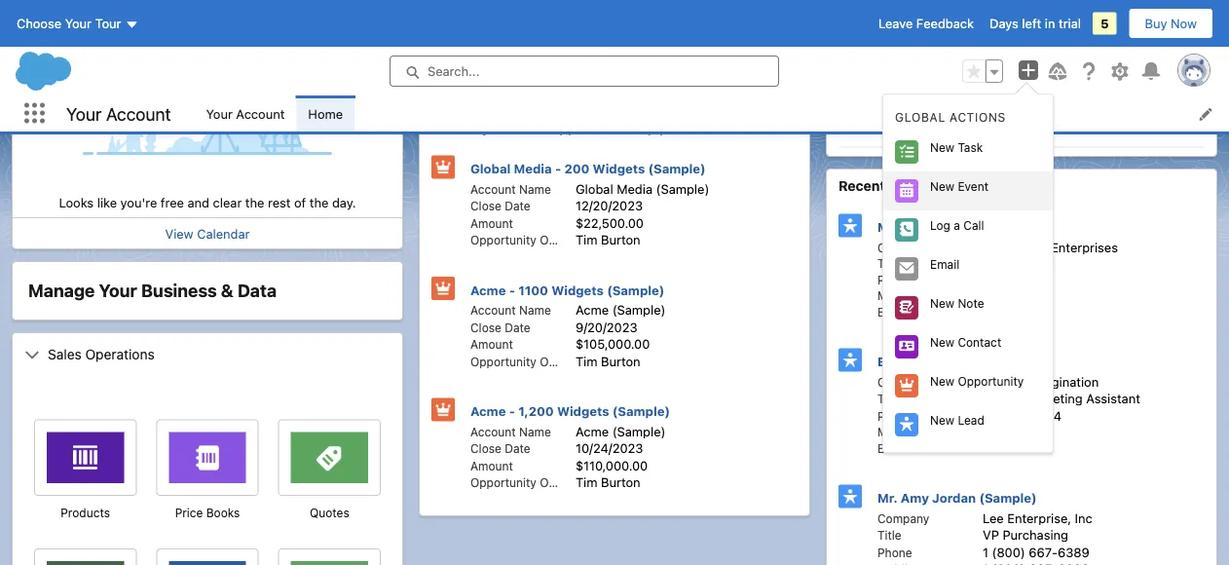 Task type: vqa. For each thing, say whether or not it's contained in the screenshot.


Task type: describe. For each thing, give the bounding box(es) containing it.
price
[[175, 506, 203, 520]]

new lead link
[[884, 405, 1054, 444]]

menu containing global actions
[[884, 102, 1054, 444]]

new event link
[[884, 171, 1054, 210]]

buy now button
[[1129, 8, 1214, 39]]

your inside list
[[206, 106, 233, 121]]

lead source:
[[853, 118, 930, 133]]

events
[[80, 26, 126, 42]]

new for new contact
[[931, 335, 955, 349]]

title for erik
[[878, 392, 902, 406]]

recently-viewed leads (3)
[[839, 178, 1020, 194]]

price books button
[[156, 504, 259, 522]]

amount for global media - 200 widgets (sample)
[[471, 216, 514, 230]]

buy
[[1146, 16, 1168, 31]]

tour
[[95, 16, 121, 31]]

account down events
[[106, 103, 171, 124]]

data
[[238, 280, 277, 301]]

new for new note
[[931, 296, 955, 310]]

owner for $105,000.00
[[540, 355, 576, 368]]

new opportunity
[[931, 374, 1025, 388]]

universal
[[955, 89, 1009, 103]]

your account link
[[194, 96, 297, 132]]

price books
[[175, 506, 240, 520]]

leads
[[956, 178, 996, 194]]

email inside menu
[[931, 257, 960, 271]]

- for 1,200
[[509, 404, 515, 419]]

owner for $110,000.00
[[540, 476, 576, 490]]

1 vertical spatial 1 (800) 667-6389
[[983, 545, 1090, 559]]

new task
[[931, 140, 984, 154]]

text default image
[[24, 347, 40, 363]]

acme (sample) for 10/24/2023
[[576, 424, 666, 439]]

today's
[[24, 26, 77, 42]]

standard forecasting3 image
[[309, 562, 350, 565]]

new lead
[[931, 413, 985, 427]]

of
[[294, 195, 306, 210]]

company:
[[853, 89, 912, 103]]

choose
[[17, 16, 61, 31]]

new note link
[[884, 288, 1054, 327]]

opportunity owner tim burton for $110,000.00
[[471, 475, 641, 490]]

manage
[[28, 280, 95, 301]]

acme left 1,200
[[471, 404, 506, 419]]

recently- for recently-viewed leads (3)
[[839, 178, 904, 194]]

standard pricebook2 image
[[187, 432, 228, 478]]

view
[[165, 226, 194, 241]]

(3) for recently-viewed leads (3)
[[1000, 178, 1020, 194]]

name for 1,200
[[519, 425, 551, 439]]

feedback
[[917, 16, 975, 31]]

account name for 1,200
[[471, 425, 551, 439]]

buy now
[[1146, 16, 1198, 31]]

company for rodgers
[[878, 375, 930, 389]]

business
[[141, 280, 217, 301]]

enterprises
[[1052, 240, 1119, 254]]

quotes
[[310, 506, 350, 520]]

rest
[[268, 195, 291, 210]]

acme - 1,200 widgets (sample)
[[471, 404, 670, 419]]

source:
[[885, 118, 930, 133]]

1,200
[[519, 404, 554, 419]]

acme left 1100
[[471, 283, 506, 297]]

0 vertical spatial 667-
[[1001, 74, 1030, 89]]

200
[[565, 161, 590, 176]]

standard contract image
[[65, 562, 106, 565]]

contact
[[958, 335, 1002, 349]]

global media - 200 widgets (sample)
[[471, 161, 706, 176]]

senior
[[983, 391, 1021, 406]]

new for new
[[955, 103, 981, 118]]

home
[[308, 106, 343, 121]]

in
[[1046, 16, 1056, 31]]

date for 1,200
[[505, 442, 531, 456]]

amy
[[901, 491, 930, 505]]

new for new event
[[931, 179, 955, 193]]

new task link
[[884, 132, 1054, 171]]

note
[[958, 296, 985, 310]]

0 vertical spatial -
[[555, 161, 562, 176]]

status:
[[885, 103, 926, 118]]

0 vertical spatial (800)
[[964, 74, 997, 89]]

opportunity for acme - 1,200 widgets (sample)
[[471, 476, 537, 490]]

day.
[[332, 195, 356, 210]]

quotes button
[[278, 504, 381, 522]]

account for acme - 1100 widgets (sample)
[[471, 304, 516, 317]]

new note
[[931, 296, 985, 310]]

smith
[[896, 36, 940, 54]]

opportunity for acme - 1100 widgets (sample)
[[471, 355, 537, 368]]

your inside dropdown button
[[65, 16, 92, 31]]

log a call link
[[884, 210, 1054, 249]]

viewed for opportunities
[[496, 119, 546, 135]]

universal technologies
[[955, 89, 1091, 103]]

date for 1100
[[505, 321, 531, 334]]

free
[[161, 195, 184, 210]]

opportunity for global media - 200 widgets (sample)
[[471, 233, 537, 247]]

leave feedback
[[879, 16, 975, 31]]

leave
[[879, 16, 914, 31]]

email inside title phone mobile email
[[878, 305, 908, 319]]

1 horizontal spatial 1
[[983, 545, 989, 559]]

amount:
[[445, 45, 495, 59]]

choose your tour
[[17, 16, 121, 31]]

acme up the 10/24/2023
[[576, 424, 609, 439]]

recently- for recently-viewed opportunities (3)
[[432, 119, 496, 135]]

looks like you're free and clear the rest of the day.
[[59, 195, 356, 210]]

opportunities
[[549, 119, 642, 135]]

10/24/2023
[[576, 441, 644, 456]]

inc
[[1076, 511, 1093, 525]]

tim for acme - 1100 widgets (sample)
[[576, 354, 598, 368]]

phone inside title phone mobile email
[[878, 273, 913, 287]]

log
[[931, 218, 951, 232]]

assistant
[[1087, 391, 1141, 406]]

date:
[[482, 59, 513, 74]]

date for -
[[505, 199, 531, 213]]

account name for -
[[471, 182, 551, 196]]

&
[[221, 280, 234, 301]]

5
[[1101, 16, 1110, 31]]

1100
[[519, 283, 549, 297]]

1 the from the left
[[246, 195, 265, 210]]

lead for lead status:
[[853, 103, 881, 118]]

global actions
[[896, 110, 1007, 124]]

close date:
[[445, 59, 513, 74]]

left
[[1023, 16, 1042, 31]]

widgets for 1,200
[[557, 404, 610, 419]]

purchasing
[[1003, 528, 1069, 542]]

close for acme - 1100 widgets (sample)
[[471, 321, 502, 334]]

company for amy
[[878, 512, 930, 525]]

9/20/2023 for $105,000.00
[[547, 59, 609, 74]]

senior marketing assistant
[[983, 391, 1141, 406]]

enterprise,
[[1008, 511, 1072, 525]]

owner for $22,500.00
[[540, 233, 576, 247]]

info@salesforce.com
[[955, 59, 1078, 74]]

name for -
[[519, 182, 551, 196]]

trial
[[1059, 16, 1082, 31]]



Task type: locate. For each thing, give the bounding box(es) containing it.
2 vertical spatial title
[[878, 529, 902, 542]]

phone for erik
[[878, 409, 913, 423]]

1 amount from the top
[[471, 216, 514, 230]]

date down 1100
[[505, 321, 531, 334]]

2 vertical spatial opportunity owner tim burton
[[471, 475, 641, 490]]

list containing your account
[[194, 96, 1230, 132]]

opportunity owner tim burton up acme - 1,200 widgets (sample) in the bottom of the page
[[471, 354, 641, 368]]

(800)
[[964, 74, 997, 89], [993, 545, 1026, 559]]

- for 1100
[[509, 283, 515, 297]]

burton for global media - 200 widgets (sample)
[[601, 232, 641, 247]]

media up the 12/20/2023
[[617, 181, 653, 196]]

account name
[[471, 182, 551, 196], [471, 304, 551, 317], [471, 425, 551, 439]]

1 horizontal spatial media
[[617, 181, 653, 196]]

title down erik
[[878, 392, 902, 406]]

1 vertical spatial acme (sample)
[[576, 424, 666, 439]]

lead down new opportunity link
[[958, 413, 985, 427]]

1 vertical spatial email
[[878, 305, 908, 319]]

9/20/2023 down acme - 1100 widgets (sample)
[[576, 320, 638, 334]]

rodgers
[[906, 354, 958, 369]]

close date down 1,200
[[471, 442, 531, 456]]

new for new task
[[931, 140, 955, 154]]

lead for lead source:
[[853, 118, 881, 133]]

1 vertical spatial media
[[617, 181, 653, 196]]

- left 1,200
[[509, 404, 515, 419]]

1 vertical spatial owner
[[540, 355, 576, 368]]

1 vertical spatial close date
[[471, 321, 531, 334]]

2 vertical spatial date
[[505, 442, 531, 456]]

title
[[878, 257, 902, 270], [878, 392, 902, 406], [878, 529, 902, 542]]

(sample)
[[944, 36, 1013, 54], [649, 161, 706, 176], [657, 181, 710, 196], [607, 283, 665, 297], [613, 303, 666, 317], [613, 404, 670, 419], [613, 424, 666, 439], [980, 491, 1038, 505]]

acme (sample) for 9/20/2023
[[576, 303, 666, 317]]

1 horizontal spatial the
[[310, 195, 329, 210]]

1 vertical spatial account name
[[471, 304, 551, 317]]

2 acme (sample) from the top
[[576, 424, 666, 439]]

0 vertical spatial company
[[878, 241, 930, 254]]

0 horizontal spatial recently-
[[432, 119, 496, 135]]

acme (sample) down acme - 1100 widgets (sample)
[[576, 303, 666, 317]]

account down recently-viewed opportunities (3)
[[471, 182, 516, 196]]

advertisement
[[955, 118, 1040, 133]]

1 vertical spatial 667-
[[1030, 545, 1059, 559]]

1 phone from the top
[[878, 273, 913, 287]]

like
[[97, 195, 117, 210]]

0 vertical spatial 6389
[[1030, 74, 1062, 89]]

0 horizontal spatial the
[[246, 195, 265, 210]]

3 title from the top
[[878, 529, 902, 542]]

account left home link at the top left
[[236, 106, 285, 121]]

9/20/2023 for acme (sample)
[[576, 320, 638, 334]]

global for global media - 200 widgets (sample)
[[471, 161, 511, 176]]

recently- down lead source:
[[839, 178, 904, 194]]

close date up 1100
[[471, 199, 531, 213]]

opportunity owner tim burton down $110,000.00
[[471, 475, 641, 490]]

1 (800) 667-6389 up advertisement
[[955, 74, 1062, 89]]

acme (sample) up the 10/24/2023
[[576, 424, 666, 439]]

2 vertical spatial company
[[878, 512, 930, 525]]

1 vertical spatial company
[[878, 375, 930, 389]]

3 owner from the top
[[540, 476, 576, 490]]

opportunity owner tim burton for $22,500.00
[[471, 232, 641, 247]]

new contact
[[931, 335, 1002, 349]]

0 vertical spatial global
[[896, 110, 946, 124]]

1 account name from the top
[[471, 182, 551, 196]]

viewed up log
[[904, 178, 953, 194]]

date
[[505, 199, 531, 213], [505, 321, 531, 334], [505, 442, 531, 456]]

0 vertical spatial email
[[931, 257, 960, 271]]

$105,000.00 up the "opportunities" at the top
[[547, 45, 622, 59]]

9/20/2023 up the "opportunities" at the top
[[547, 59, 609, 74]]

1 title from the top
[[878, 257, 902, 270]]

3 company from the top
[[878, 512, 930, 525]]

phone down amy
[[878, 546, 913, 559]]

0 vertical spatial mr.
[[878, 220, 898, 234]]

1 horizontal spatial viewed
[[904, 178, 953, 194]]

2 vertical spatial phone
[[878, 546, 913, 559]]

0 vertical spatial mobile
[[878, 289, 915, 303]]

0 horizontal spatial media
[[514, 161, 552, 176]]

mr. left log
[[878, 220, 898, 234]]

email inside "mobile email"
[[878, 442, 908, 455]]

(800) up actions
[[964, 74, 997, 89]]

1 vertical spatial 1
[[983, 545, 989, 559]]

title inside title phone mobile email
[[878, 257, 902, 270]]

name down 1100
[[519, 304, 551, 317]]

menu
[[884, 102, 1054, 444]]

widgets up the 10/24/2023
[[557, 404, 610, 419]]

1 vertical spatial $105,000.00
[[576, 337, 650, 351]]

account down acme - 1100 widgets (sample)
[[471, 304, 516, 317]]

lee
[[983, 511, 1005, 525]]

email link
[[884, 249, 1054, 288]]

12/20/2023
[[576, 198, 643, 213]]

0 vertical spatial title
[[878, 257, 902, 270]]

media down recently-viewed opportunities (3)
[[514, 161, 552, 176]]

new for new opportunity
[[931, 374, 955, 388]]

widgets
[[593, 161, 645, 176], [552, 283, 604, 297], [557, 404, 610, 419]]

company down erik
[[878, 375, 930, 389]]

new event
[[931, 179, 989, 193]]

leave feedback link
[[879, 16, 975, 31]]

products button
[[34, 504, 137, 522]]

2 the from the left
[[310, 195, 329, 210]]

0 horizontal spatial viewed
[[496, 119, 546, 135]]

1 vertical spatial (3)
[[1000, 178, 1020, 194]]

new contact link
[[884, 327, 1054, 366]]

1 horizontal spatial recently-
[[839, 178, 904, 194]]

name down 1,200
[[519, 425, 551, 439]]

account for acme - 1,200 widgets (sample)
[[471, 425, 516, 439]]

mr.
[[878, 220, 898, 234], [878, 491, 898, 505]]

event
[[958, 179, 989, 193]]

2 mobile from the top
[[878, 425, 915, 439]]

company down amy
[[878, 512, 930, 525]]

new down new opportunity link
[[931, 413, 955, 427]]

opportunity down 1,200
[[471, 476, 537, 490]]

phone down mr. tim burton
[[878, 273, 913, 287]]

mr. left amy
[[878, 491, 898, 505]]

view calendar
[[165, 226, 250, 241]]

$105,000.00 for amount:
[[547, 45, 622, 59]]

tim down $22,500.00
[[576, 232, 598, 247]]

2 company from the top
[[878, 375, 930, 389]]

operations
[[85, 346, 155, 362]]

1 vertical spatial (800)
[[993, 545, 1026, 559]]

amount for acme - 1,200 widgets (sample)
[[471, 459, 514, 473]]

group
[[963, 59, 1004, 83]]

(3)
[[645, 119, 666, 135], [1000, 178, 1020, 194]]

tim up acme - 1,200 widgets (sample) in the bottom of the page
[[576, 354, 598, 368]]

technologies
[[1013, 89, 1091, 103]]

new up "task" on the top of the page
[[955, 103, 981, 118]]

0 vertical spatial viewed
[[496, 119, 546, 135]]

2 phone from the top
[[878, 409, 913, 423]]

2 owner from the top
[[540, 355, 576, 368]]

info@salesforce.com link
[[955, 59, 1078, 74]]

1 vertical spatial amount
[[471, 338, 514, 351]]

2 vertical spatial account name
[[471, 425, 551, 439]]

vp
[[983, 528, 1000, 542]]

0 vertical spatial recently-
[[432, 119, 496, 135]]

title down amy
[[878, 529, 902, 542]]

email up erik
[[878, 305, 908, 319]]

account name down 1,200
[[471, 425, 551, 439]]

1 vertical spatial phone
[[878, 409, 913, 423]]

0 vertical spatial name
[[519, 182, 551, 196]]

close date for acme - 1,200 widgets (sample)
[[471, 442, 531, 456]]

(800) down vp purchasing
[[993, 545, 1026, 559]]

account name down recently-viewed opportunities (3)
[[471, 182, 551, 196]]

mobile left new lead
[[878, 425, 915, 439]]

2 vertical spatial owner
[[540, 476, 576, 490]]

name
[[519, 182, 551, 196], [519, 304, 551, 317], [519, 425, 551, 439]]

0 vertical spatial opportunity owner tim burton
[[471, 232, 641, 247]]

(3) right leads
[[1000, 178, 1020, 194]]

your account inside list
[[206, 106, 285, 121]]

1 horizontal spatial your account
[[206, 106, 285, 121]]

andy
[[853, 36, 892, 54]]

1 up global actions
[[955, 74, 960, 89]]

sales
[[48, 346, 82, 362]]

your account left home link at the top left
[[206, 106, 285, 121]]

1 vertical spatial title
[[878, 392, 902, 406]]

1 down vp
[[983, 545, 989, 559]]

days
[[990, 16, 1019, 31]]

opportunity
[[471, 233, 537, 247], [471, 355, 537, 368], [958, 374, 1025, 388], [471, 476, 537, 490]]

search... button
[[390, 56, 780, 87]]

1 close date from the top
[[471, 199, 531, 213]]

1 vertical spatial 6389
[[1059, 545, 1090, 559]]

0 vertical spatial 1
[[955, 74, 960, 89]]

opportunity up 1100
[[471, 233, 537, 247]]

(3) for recently-viewed opportunities (3)
[[645, 119, 666, 135]]

title for mr.
[[878, 529, 902, 542]]

widgets right 1100
[[552, 283, 604, 297]]

$105,000.00 down acme - 1100 widgets (sample)
[[576, 337, 650, 351]]

email down log
[[931, 257, 960, 271]]

lead left status:
[[853, 103, 881, 118]]

name down global media - 200 widgets (sample)
[[519, 182, 551, 196]]

2 vertical spatial name
[[519, 425, 551, 439]]

0 vertical spatial account name
[[471, 182, 551, 196]]

account for global media - 200 widgets (sample)
[[471, 182, 516, 196]]

3 date from the top
[[505, 442, 531, 456]]

1 vertical spatial date
[[505, 321, 531, 334]]

2 vertical spatial -
[[509, 404, 515, 419]]

2 amount from the top
[[471, 338, 514, 351]]

andy smith (sample)
[[853, 36, 1013, 54]]

1 vertical spatial widgets
[[552, 283, 604, 297]]

standard product2 image
[[65, 432, 106, 478]]

0 vertical spatial $105,000.00
[[547, 45, 622, 59]]

global for global actions
[[896, 110, 946, 124]]

1 vertical spatial 9/20/2023
[[576, 320, 638, 334]]

mr. for mr. amy jordan (sample)
[[878, 491, 898, 505]]

1 (800) 667-6389 down purchasing
[[983, 545, 1090, 559]]

imagination
[[1031, 374, 1100, 389]]

vp purchasing
[[983, 528, 1069, 542]]

2 vertical spatial widgets
[[557, 404, 610, 419]]

3 amount from the top
[[471, 459, 514, 473]]

amount for acme - 1100 widgets (sample)
[[471, 338, 514, 351]]

2 horizontal spatial global
[[896, 110, 946, 124]]

phone up "mobile email"
[[878, 409, 913, 423]]

email up amy
[[878, 442, 908, 455]]

account name for 1100
[[471, 304, 551, 317]]

lee enterprise, inc
[[983, 511, 1093, 525]]

1 vertical spatial viewed
[[904, 178, 953, 194]]

account down acme - 1,200 widgets (sample) in the bottom of the page
[[471, 425, 516, 439]]

account inside list
[[236, 106, 285, 121]]

$22,500.00
[[576, 215, 644, 230]]

2 date from the top
[[505, 321, 531, 334]]

0 vertical spatial owner
[[540, 233, 576, 247]]

the left the rest
[[246, 195, 265, 210]]

6389 down in
[[1030, 74, 1062, 89]]

account
[[106, 103, 171, 124], [236, 106, 285, 121], [471, 182, 516, 196], [471, 304, 516, 317], [471, 425, 516, 439]]

widgets up 'global media (sample)'
[[593, 161, 645, 176]]

lead
[[853, 103, 881, 118], [853, 118, 881, 133], [958, 413, 985, 427]]

tim down call
[[983, 240, 1005, 254]]

acme down acme - 1100 widgets (sample)
[[576, 303, 609, 317]]

company down mr. tim burton
[[878, 241, 930, 254]]

1 mr. from the top
[[878, 220, 898, 234]]

2 name from the top
[[519, 304, 551, 317]]

date down global media - 200 widgets (sample)
[[505, 199, 531, 213]]

1 vertical spatial mr.
[[878, 491, 898, 505]]

opportunity up 1,200
[[471, 355, 537, 368]]

your
[[65, 16, 92, 31], [66, 103, 102, 124], [206, 106, 233, 121], [99, 280, 137, 301]]

lead down the company:
[[853, 118, 881, 133]]

owner down $110,000.00
[[540, 476, 576, 490]]

1 vertical spatial recently-
[[839, 178, 904, 194]]

0 horizontal spatial (3)
[[645, 119, 666, 135]]

1 horizontal spatial global
[[576, 181, 614, 196]]

0 horizontal spatial global
[[471, 161, 511, 176]]

new for new lead
[[931, 413, 955, 427]]

close date for acme - 1100 widgets (sample)
[[471, 321, 531, 334]]

close for acme - 1,200 widgets (sample)
[[471, 442, 502, 456]]

and
[[188, 195, 210, 210]]

2 close date from the top
[[471, 321, 531, 334]]

2 vertical spatial amount
[[471, 459, 514, 473]]

6389
[[1030, 74, 1062, 89], [1059, 545, 1090, 559]]

acme
[[471, 283, 506, 297], [576, 303, 609, 317], [471, 404, 506, 419], [576, 424, 609, 439]]

1 vertical spatial global
[[471, 161, 511, 176]]

new left the event
[[931, 179, 955, 193]]

widgets for 1100
[[552, 283, 604, 297]]

1 date from the top
[[505, 199, 531, 213]]

erik
[[878, 354, 903, 369]]

$105,000.00
[[547, 45, 622, 59], [576, 337, 650, 351]]

opportunity owner tim burton up acme - 1100 widgets (sample)
[[471, 232, 641, 247]]

tim for acme - 1,200 widgets (sample)
[[576, 475, 598, 490]]

8005556954
[[983, 408, 1062, 423]]

1 vertical spatial -
[[509, 283, 515, 297]]

list
[[194, 96, 1230, 132]]

2 title from the top
[[878, 392, 902, 406]]

2 account name from the top
[[471, 304, 551, 317]]

recently- down search...
[[432, 119, 496, 135]]

standard quote image
[[309, 432, 350, 478]]

new down rodgers
[[931, 374, 955, 388]]

1 (800) 667-6389
[[955, 74, 1062, 89], [983, 545, 1090, 559]]

close for global media - 200 widgets (sample)
[[471, 199, 502, 213]]

account name down 1100
[[471, 304, 551, 317]]

choose your tour button
[[16, 8, 140, 39]]

name for 1100
[[519, 304, 551, 317]]

the right of
[[310, 195, 329, 210]]

- left "200"
[[555, 161, 562, 176]]

(3) right the "opportunities" at the top
[[645, 119, 666, 135]]

1 acme (sample) from the top
[[576, 303, 666, 317]]

mobile email
[[878, 425, 915, 455]]

3 name from the top
[[519, 425, 551, 439]]

burton for acme - 1100 widgets (sample)
[[601, 354, 641, 368]]

2 mr. from the top
[[878, 491, 898, 505]]

phone
[[878, 273, 913, 287], [878, 409, 913, 423], [878, 546, 913, 559]]

2 vertical spatial close date
[[471, 442, 531, 456]]

0 vertical spatial widgets
[[593, 161, 645, 176]]

0 vertical spatial 9/20/2023
[[547, 59, 609, 74]]

opportunity owner tim burton for $105,000.00
[[471, 354, 641, 368]]

1 mobile from the top
[[878, 289, 915, 303]]

3 account name from the top
[[471, 425, 551, 439]]

1 owner from the top
[[540, 233, 576, 247]]

$105,000.00 for amount
[[576, 337, 650, 351]]

log a call
[[931, 218, 985, 232]]

2 opportunity owner tim burton from the top
[[471, 354, 641, 368]]

mobile
[[878, 289, 915, 303], [878, 425, 915, 439]]

0 vertical spatial phone
[[878, 273, 913, 287]]

manage your business & data
[[28, 280, 277, 301]]

viewed for leads
[[904, 178, 953, 194]]

new left note
[[931, 296, 955, 310]]

erik rodgers
[[878, 354, 958, 369]]

lead status:
[[853, 103, 926, 118]]

products
[[61, 506, 110, 520]]

owner up acme - 1100 widgets (sample)
[[540, 233, 576, 247]]

global for global media (sample)
[[576, 181, 614, 196]]

opportunity owner tim burton
[[471, 232, 641, 247], [471, 354, 641, 368], [471, 475, 641, 490]]

1 company from the top
[[878, 241, 930, 254]]

new
[[955, 103, 981, 118], [931, 140, 955, 154], [931, 179, 955, 193], [931, 296, 955, 310], [931, 335, 955, 349], [931, 374, 955, 388], [931, 413, 955, 427]]

sales operations
[[48, 346, 155, 362]]

mobile left the new note
[[878, 289, 915, 303]]

0 vertical spatial close date
[[471, 199, 531, 213]]

tim left log
[[901, 220, 925, 234]]

- left 1100
[[509, 283, 515, 297]]

mr. amy jordan (sample)
[[878, 491, 1038, 505]]

close date for global media - 200 widgets (sample)
[[471, 199, 531, 213]]

company for tim
[[878, 241, 930, 254]]

0 vertical spatial amount
[[471, 216, 514, 230]]

close date down 1100
[[471, 321, 531, 334]]

viewed down date: on the top left
[[496, 119, 546, 135]]

tim
[[901, 220, 925, 234], [576, 232, 598, 247], [983, 240, 1005, 254], [576, 354, 598, 368], [576, 475, 598, 490]]

mr. tim burton
[[878, 220, 971, 234]]

1 opportunity owner tim burton from the top
[[471, 232, 641, 247]]

1 horizontal spatial (3)
[[1000, 178, 1020, 194]]

view calendar link
[[165, 226, 250, 241]]

acme - 1100 widgets (sample)
[[471, 283, 665, 297]]

owner up acme - 1,200 widgets (sample) in the bottom of the page
[[540, 355, 576, 368]]

call
[[964, 218, 985, 232]]

2 vertical spatial global
[[576, 181, 614, 196]]

your account down events
[[66, 103, 171, 124]]

1 vertical spatial opportunity owner tim burton
[[471, 354, 641, 368]]

opportunity up senior
[[958, 374, 1025, 388]]

1 vertical spatial name
[[519, 304, 551, 317]]

media for (sample)
[[617, 181, 653, 196]]

tim down $110,000.00
[[576, 475, 598, 490]]

standard order image
[[187, 562, 228, 565]]

title down mr. tim burton
[[878, 257, 902, 270]]

3 phone from the top
[[878, 546, 913, 559]]

media
[[514, 161, 552, 176], [617, 181, 653, 196]]

1 vertical spatial mobile
[[878, 425, 915, 439]]

media for -
[[514, 161, 552, 176]]

0 vertical spatial (3)
[[645, 119, 666, 135]]

2 vertical spatial email
[[878, 442, 908, 455]]

1 name from the top
[[519, 182, 551, 196]]

0 vertical spatial media
[[514, 161, 552, 176]]

3 close date from the top
[[471, 442, 531, 456]]

mr. for mr. tim burton
[[878, 220, 898, 234]]

close
[[445, 59, 479, 74], [471, 199, 502, 213], [471, 321, 502, 334], [471, 442, 502, 456]]

title phone mobile email
[[878, 257, 915, 319]]

burton for acme - 1,200 widgets (sample)
[[601, 475, 641, 490]]

0 vertical spatial date
[[505, 199, 531, 213]]

amount
[[471, 216, 514, 230], [471, 338, 514, 351], [471, 459, 514, 473]]

date down 1,200
[[505, 442, 531, 456]]

phone for mr.
[[878, 546, 913, 559]]

burton
[[928, 220, 971, 234], [601, 232, 641, 247], [1009, 240, 1048, 254], [601, 354, 641, 368], [601, 475, 641, 490]]

a
[[954, 218, 961, 232]]

0 horizontal spatial 1
[[955, 74, 960, 89]]

0 vertical spatial 1 (800) 667-6389
[[955, 74, 1062, 89]]

new left "task" on the top of the page
[[931, 140, 955, 154]]

0 horizontal spatial your account
[[66, 103, 171, 124]]

home link
[[297, 96, 355, 132]]

new up rodgers
[[931, 335, 955, 349]]

0 vertical spatial acme (sample)
[[576, 303, 666, 317]]

3 opportunity owner tim burton from the top
[[471, 475, 641, 490]]

6389 down inc
[[1059, 545, 1090, 559]]

tim for global media - 200 widgets (sample)
[[576, 232, 598, 247]]



